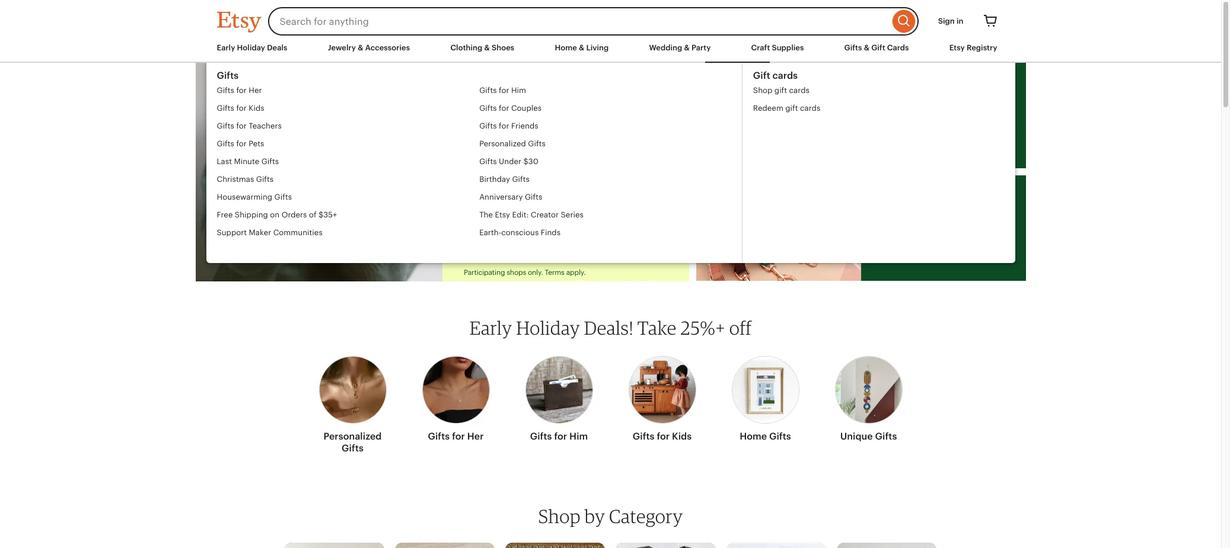 Task type: describe. For each thing, give the bounding box(es) containing it.
gifts for friends link
[[479, 117, 742, 135]]

category
[[609, 506, 683, 528]]

registry
[[967, 43, 998, 52]]

early for early holiday deals are here!
[[464, 106, 507, 128]]

sign in
[[938, 17, 964, 25]]

early for early holiday deals! take 25%+ off
[[470, 317, 512, 339]]

free
[[217, 211, 233, 220]]

0 vertical spatial personalized gifts link
[[479, 135, 742, 153]]

craft
[[751, 43, 770, 52]]

the etsy edit: creator series
[[479, 211, 584, 220]]

1 vertical spatial him
[[570, 431, 588, 443]]

a collection of multi-colored dog leashes with rose gold latches, which can be customized with a pet name. image
[[697, 176, 861, 281]]

shop gift cards link
[[753, 82, 821, 100]]

off
[[730, 317, 752, 339]]

holiday for deals!
[[516, 317, 580, 339]]

earth-conscious finds
[[479, 228, 561, 237]]

only.
[[528, 269, 543, 277]]

last minute gifts link
[[217, 153, 479, 171]]

support maker communities
[[217, 228, 323, 237]]

menu bar containing early holiday deals
[[217, 43, 1005, 63]]

1 vertical spatial gifts for kids
[[633, 431, 692, 443]]

& for gifts
[[864, 43, 870, 52]]

participating shops only. terms apply.
[[464, 269, 586, 277]]

wedding
[[649, 43, 683, 52]]

deals!
[[584, 317, 634, 339]]

none search field inside sign in banner
[[268, 7, 919, 36]]

birthday gifts link
[[479, 171, 742, 189]]

earth-
[[479, 228, 501, 237]]

home gifts
[[740, 431, 791, 443]]

0 horizontal spatial her
[[249, 86, 262, 95]]

gifts for teachers link
[[217, 117, 479, 135]]

etsy inside etsy registry "link"
[[950, 43, 965, 52]]

0 vertical spatial cards
[[773, 70, 798, 81]]

clothing & shoes
[[451, 43, 515, 52]]

deals are here!
[[464, 128, 607, 150]]

early holiday deals! take 25%+ off
[[470, 317, 752, 339]]

accessories
[[365, 43, 410, 52]]

25%+
[[681, 317, 726, 339]]

0 horizontal spatial gift
[[753, 70, 770, 81]]

anniversary gifts link
[[479, 189, 742, 206]]

cards
[[887, 43, 909, 52]]

0 vertical spatial gifts for kids
[[217, 104, 264, 113]]

cards for shop
[[789, 86, 810, 95]]

early holiday deals link
[[217, 43, 287, 53]]

1 horizontal spatial gifts for her
[[428, 431, 484, 443]]

jewelry & accessories link
[[328, 43, 410, 53]]

0 vertical spatial gifts for him link
[[479, 82, 742, 100]]

early holiday deals are here!
[[464, 106, 607, 150]]

1 vertical spatial personalized gifts link
[[319, 349, 387, 460]]

sign
[[938, 17, 955, 25]]

gift for shop
[[775, 86, 787, 95]]

etsy registry link
[[950, 43, 998, 53]]

minute
[[234, 157, 259, 166]]

home & living menu item
[[555, 43, 609, 52]]

home & living
[[555, 43, 609, 52]]

gifts inside "link"
[[525, 193, 543, 202]]

early holiday deals
[[217, 43, 287, 52]]

sign in banner
[[196, 0, 1026, 43]]

gifts for teachers
[[217, 122, 282, 131]]

& for jewelry
[[358, 43, 363, 52]]

$35+
[[319, 211, 337, 220]]

clothing & shoes menu item
[[451, 43, 515, 52]]

holiday for deals
[[237, 43, 265, 52]]

take
[[638, 317, 677, 339]]

1 horizontal spatial personalized gifts
[[479, 139, 546, 148]]

redeem
[[753, 104, 784, 113]]

home for home & living
[[555, 43, 577, 52]]

a festive scene featuring a candle shown with a holiday message and colorfully illustrated trees on its label. image
[[697, 63, 861, 169]]

anniversary gifts
[[479, 193, 543, 202]]

holiday for deals are here!
[[512, 106, 580, 128]]

gifts & gift cards link
[[845, 43, 909, 53]]

cards for redeem
[[800, 104, 821, 113]]

shop by category
[[538, 506, 683, 528]]

supplies
[[772, 43, 804, 52]]

unique gifts
[[841, 431, 897, 443]]

party
[[692, 43, 711, 52]]

earth-conscious finds link
[[479, 224, 742, 242]]

deals
[[267, 43, 287, 52]]

gifts inside 'link'
[[479, 122, 497, 131]]

sign in button
[[930, 11, 973, 32]]

under
[[499, 157, 522, 166]]

participating
[[464, 269, 505, 277]]

0 vertical spatial gifts for her link
[[217, 82, 479, 100]]

birthday gifts
[[479, 175, 530, 184]]

the
[[479, 211, 493, 220]]

anniversary
[[479, 193, 523, 202]]

a personalized ornament commemorating a child's first holiday featuring ornate lettering and subtle patterns. image
[[196, 63, 443, 282]]

$30
[[524, 157, 539, 166]]

wedding & party menu item
[[649, 43, 711, 52]]

teachers
[[249, 122, 282, 131]]

free shipping on orders of $35+
[[217, 211, 337, 220]]

gifts for pets link
[[217, 135, 479, 153]]

shipping
[[235, 211, 268, 220]]

clothing
[[451, 43, 483, 52]]

home & living link
[[555, 43, 609, 53]]

christmas
[[217, 175, 254, 184]]

wedding & party link
[[649, 43, 711, 53]]

gifts under $30
[[479, 157, 539, 166]]

shop gift cards
[[753, 86, 810, 95]]



Task type: vqa. For each thing, say whether or not it's contained in the screenshot.
25%+ OFF
yes



Task type: locate. For each thing, give the bounding box(es) containing it.
holiday left 'deals'
[[237, 43, 265, 52]]

0 vertical spatial etsy
[[950, 43, 965, 52]]

free shipping on orders of $35+ link
[[217, 206, 479, 224]]

shops
[[507, 269, 526, 277]]

last
[[217, 157, 232, 166]]

her
[[249, 86, 262, 95], [467, 431, 484, 443]]

0 vertical spatial personalized
[[479, 139, 526, 148]]

craft supplies menu item
[[751, 43, 804, 52]]

finds
[[541, 228, 561, 237]]

cards down gift cards link
[[789, 86, 810, 95]]

clothing & shoes link
[[451, 43, 515, 53]]

0 vertical spatial her
[[249, 86, 262, 95]]

personalized gifts
[[479, 139, 546, 148], [324, 431, 382, 454]]

gifts inside "link"
[[217, 122, 234, 131]]

menu bar
[[217, 43, 1005, 63]]

kids
[[249, 104, 264, 113], [672, 431, 692, 443]]

gift down gift cards link
[[775, 86, 787, 95]]

conscious
[[501, 228, 539, 237]]

3 & from the left
[[579, 43, 585, 52]]

1 vertical spatial etsy
[[495, 211, 510, 220]]

0 horizontal spatial gifts for him
[[479, 86, 526, 95]]

0 horizontal spatial gifts for her
[[217, 86, 262, 95]]

0 vertical spatial gift
[[872, 43, 886, 52]]

1 & from the left
[[358, 43, 363, 52]]

shop for shop gift cards
[[753, 86, 773, 95]]

holiday up deals are here!
[[512, 106, 580, 128]]

early inside early holiday deals are here!
[[464, 106, 507, 128]]

1 horizontal spatial shop
[[753, 86, 773, 95]]

early left "friends"
[[464, 106, 507, 128]]

0 vertical spatial gifts for her
[[217, 86, 262, 95]]

0 vertical spatial personalized gifts
[[479, 139, 546, 148]]

by
[[585, 506, 605, 528]]

gift up shop gift cards
[[753, 70, 770, 81]]

early left 'deals'
[[217, 43, 235, 52]]

4 & from the left
[[684, 43, 690, 52]]

1 horizontal spatial gifts for kids link
[[629, 349, 696, 448]]

etsy right the
[[495, 211, 510, 220]]

1 horizontal spatial gift
[[872, 43, 886, 52]]

early
[[217, 43, 235, 52], [464, 106, 507, 128], [470, 317, 512, 339]]

1 vertical spatial personalized
[[324, 431, 382, 443]]

& left cards
[[864, 43, 870, 52]]

1 vertical spatial her
[[467, 431, 484, 443]]

housewarming
[[217, 193, 272, 202]]

housewarming gifts link
[[217, 189, 479, 206]]

0 horizontal spatial shop
[[538, 506, 581, 528]]

etsy left registry
[[950, 43, 965, 52]]

home inside home gifts link
[[740, 431, 767, 443]]

craft supplies
[[751, 43, 804, 52]]

early for early holiday deals
[[217, 43, 235, 52]]

0 vertical spatial home
[[555, 43, 577, 52]]

early down participating
[[470, 317, 512, 339]]

shop left by
[[538, 506, 581, 528]]

0 vertical spatial shop
[[753, 86, 773, 95]]

1 vertical spatial gift
[[786, 104, 798, 113]]

for inside 'link'
[[499, 122, 509, 131]]

0 horizontal spatial personalized
[[324, 431, 382, 443]]

1 horizontal spatial him
[[570, 431, 588, 443]]

housewarming gifts
[[217, 193, 292, 202]]

None search field
[[268, 7, 919, 36]]

jewelry & accessories
[[328, 43, 410, 52]]

shop inside 'link'
[[753, 86, 773, 95]]

friends
[[511, 122, 538, 131]]

gifts for kids link
[[217, 100, 479, 117], [629, 349, 696, 448]]

1 vertical spatial holiday
[[512, 106, 580, 128]]

2 vertical spatial holiday
[[516, 317, 580, 339]]

wedding & party
[[649, 43, 711, 52]]

christmas gifts link
[[217, 171, 479, 189]]

0 vertical spatial him
[[511, 86, 526, 95]]

1 vertical spatial gifts for him
[[530, 431, 588, 443]]

gifts & gift cards menu item
[[845, 43, 909, 52]]

5 & from the left
[[864, 43, 870, 52]]

& left the shoes on the left top of the page
[[484, 43, 490, 52]]

cards up shop gift cards 'link'
[[773, 70, 798, 81]]

support maker communities link
[[217, 224, 479, 242]]

1 vertical spatial cards
[[789, 86, 810, 95]]

gift cards
[[753, 70, 798, 81]]

gifts & gift cards
[[845, 43, 909, 52]]

holiday inside early holiday deals are here!
[[512, 106, 580, 128]]

gifts link
[[217, 70, 742, 82]]

home gifts link
[[732, 349, 800, 448]]

gifts for her
[[217, 86, 262, 95], [428, 431, 484, 443]]

& for home
[[579, 43, 585, 52]]

1 horizontal spatial personalized
[[479, 139, 526, 148]]

1 vertical spatial shop
[[538, 506, 581, 528]]

0 horizontal spatial gifts for kids
[[217, 104, 264, 113]]

of
[[309, 211, 317, 220]]

him
[[511, 86, 526, 95], [570, 431, 588, 443]]

home for home gifts
[[740, 431, 767, 443]]

gifts for couples
[[479, 104, 542, 113]]

1 vertical spatial early
[[464, 106, 507, 128]]

0 horizontal spatial him
[[511, 86, 526, 95]]

& for clothing
[[484, 43, 490, 52]]

1 vertical spatial gifts for him link
[[525, 349, 593, 448]]

gifts for couples link
[[479, 100, 742, 117]]

0 horizontal spatial personalized gifts link
[[319, 349, 387, 460]]

gifts for pets
[[217, 139, 264, 148]]

holiday down only.
[[516, 317, 580, 339]]

gift for redeem
[[786, 104, 798, 113]]

holiday inside early holiday deals link
[[237, 43, 265, 52]]

pets
[[249, 139, 264, 148]]

shop
[[753, 86, 773, 95], [538, 506, 581, 528]]

craft supplies link
[[751, 43, 804, 53]]

gifts under $30 link
[[479, 153, 742, 171]]

1 horizontal spatial kids
[[672, 431, 692, 443]]

Search for anything text field
[[268, 7, 890, 36]]

2 vertical spatial cards
[[800, 104, 821, 113]]

1 horizontal spatial her
[[467, 431, 484, 443]]

birthday
[[479, 175, 510, 184]]

& left party
[[684, 43, 690, 52]]

1 vertical spatial gifts for her link
[[422, 349, 490, 448]]

support
[[217, 228, 247, 237]]

gifts for him
[[479, 86, 526, 95], [530, 431, 588, 443]]

0 horizontal spatial home
[[555, 43, 577, 52]]

gifts for her link
[[217, 82, 479, 100], [422, 349, 490, 448]]

1 horizontal spatial home
[[740, 431, 767, 443]]

gifts for friends
[[479, 122, 538, 131]]

0 horizontal spatial personalized gifts
[[324, 431, 382, 454]]

1 vertical spatial home
[[740, 431, 767, 443]]

redeem gift cards
[[753, 104, 821, 113]]

0 vertical spatial holiday
[[237, 43, 265, 52]]

last minute gifts
[[217, 157, 279, 166]]

gift down shop gift cards 'link'
[[786, 104, 798, 113]]

gift inside 'link'
[[775, 86, 787, 95]]

0 horizontal spatial etsy
[[495, 211, 510, 220]]

for inside "link"
[[236, 122, 247, 131]]

unique gifts link
[[835, 349, 903, 448]]

0 vertical spatial gifts for him
[[479, 86, 526, 95]]

& right jewelry
[[358, 43, 363, 52]]

1 horizontal spatial personalized gifts link
[[479, 135, 742, 153]]

jewelry
[[328, 43, 356, 52]]

0 vertical spatial kids
[[249, 104, 264, 113]]

gifts for him link
[[479, 82, 742, 100], [525, 349, 593, 448]]

1 vertical spatial kids
[[672, 431, 692, 443]]

1 vertical spatial personalized gifts
[[324, 431, 382, 454]]

jewelry & accessories menu item
[[328, 43, 410, 52]]

maker
[[249, 228, 271, 237]]

unique
[[841, 431, 873, 443]]

& left 'living'
[[579, 43, 585, 52]]

1 vertical spatial gift
[[753, 70, 770, 81]]

communities
[[273, 228, 323, 237]]

cards inside 'link'
[[789, 86, 810, 95]]

etsy registry
[[950, 43, 998, 52]]

living
[[586, 43, 609, 52]]

1 vertical spatial gifts for kids link
[[629, 349, 696, 448]]

gift
[[872, 43, 886, 52], [753, 70, 770, 81]]

0 horizontal spatial kids
[[249, 104, 264, 113]]

gift
[[775, 86, 787, 95], [786, 104, 798, 113]]

couples
[[511, 104, 542, 113]]

25%+ off
[[464, 157, 608, 192]]

2 vertical spatial early
[[470, 317, 512, 339]]

shop for shop by category
[[538, 506, 581, 528]]

0 horizontal spatial gifts for kids link
[[217, 100, 479, 117]]

1 horizontal spatial etsy
[[950, 43, 965, 52]]

1 horizontal spatial gifts for kids
[[633, 431, 692, 443]]

& for wedding
[[684, 43, 690, 52]]

edit:
[[512, 211, 529, 220]]

personalized gifts link
[[479, 135, 742, 153], [319, 349, 387, 460]]

redeem gift cards link
[[753, 100, 821, 117]]

personalized
[[479, 139, 526, 148], [324, 431, 382, 443]]

creator
[[531, 211, 559, 220]]

home inside home & living link
[[555, 43, 577, 52]]

1 vertical spatial gifts for her
[[428, 431, 484, 443]]

the etsy edit: creator series link
[[479, 206, 742, 224]]

shoes
[[492, 43, 515, 52]]

cards down shop gift cards 'link'
[[800, 104, 821, 113]]

shop up the redeem
[[753, 86, 773, 95]]

gift left cards
[[872, 43, 886, 52]]

0 vertical spatial early
[[217, 43, 235, 52]]

0 vertical spatial gifts for kids link
[[217, 100, 479, 117]]

1 horizontal spatial gifts for him
[[530, 431, 588, 443]]

2 & from the left
[[484, 43, 490, 52]]

0 vertical spatial gift
[[775, 86, 787, 95]]



